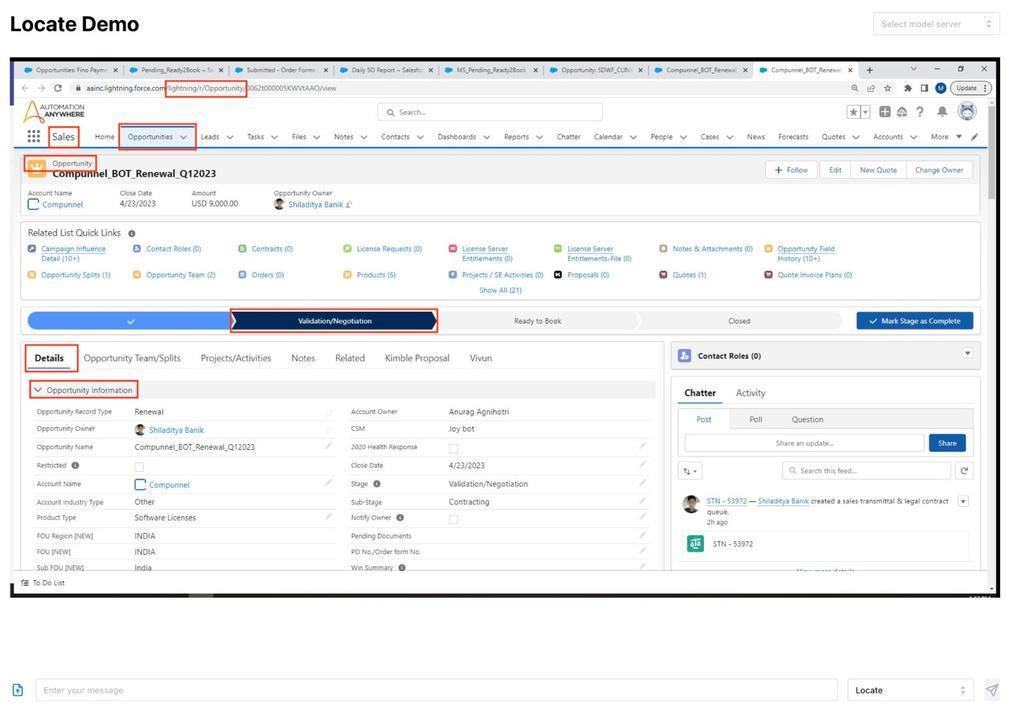 Task type: describe. For each thing, give the bounding box(es) containing it.
file upload image
[[10, 682, 25, 697]]

uploaded image image
[[10, 57, 1001, 598]]



Task type: locate. For each thing, give the bounding box(es) containing it.
send image
[[985, 682, 1000, 697]]

None field
[[848, 679, 975, 701]]

Enter your message field
[[36, 679, 838, 701]]

Select model server field
[[874, 12, 1001, 35]]



